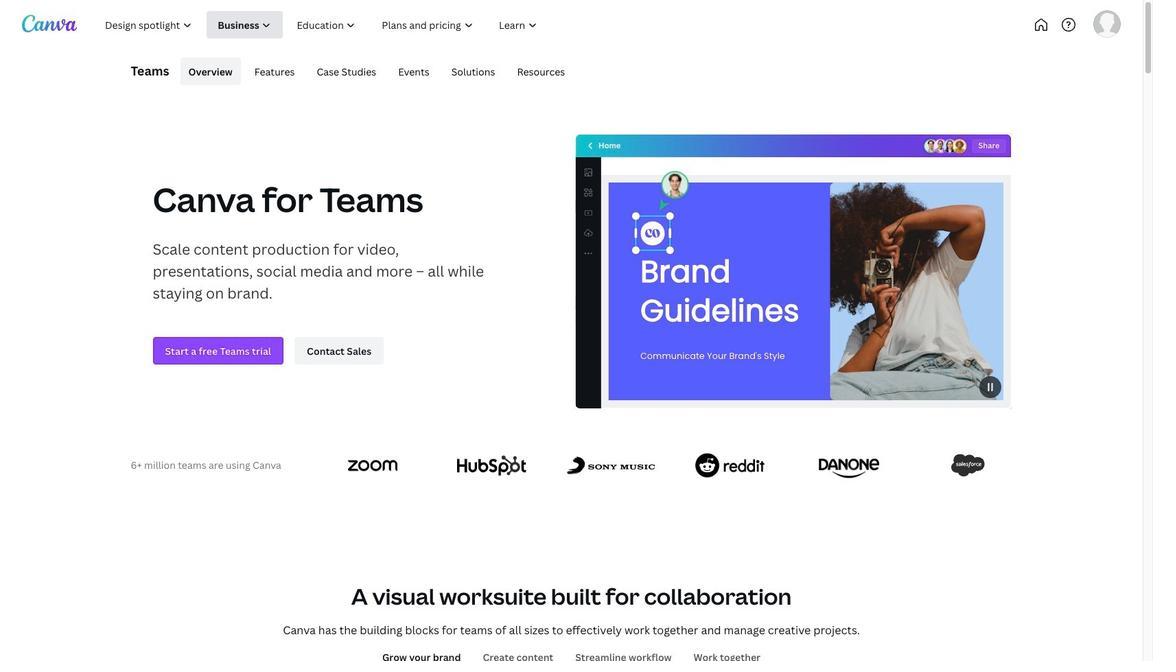 Task type: describe. For each thing, give the bounding box(es) containing it.
top level navigation element
[[93, 11, 596, 38]]

sony music image
[[567, 457, 655, 474]]



Task type: locate. For each thing, give the bounding box(es) containing it.
zoom image
[[348, 459, 398, 471]]

hubspot image
[[457, 456, 527, 475]]

reddit image
[[696, 453, 765, 477]]

menu bar
[[175, 58, 573, 85]]



Task type: vqa. For each thing, say whether or not it's contained in the screenshot.
Reddit IMAGE in the bottom of the page
yes



